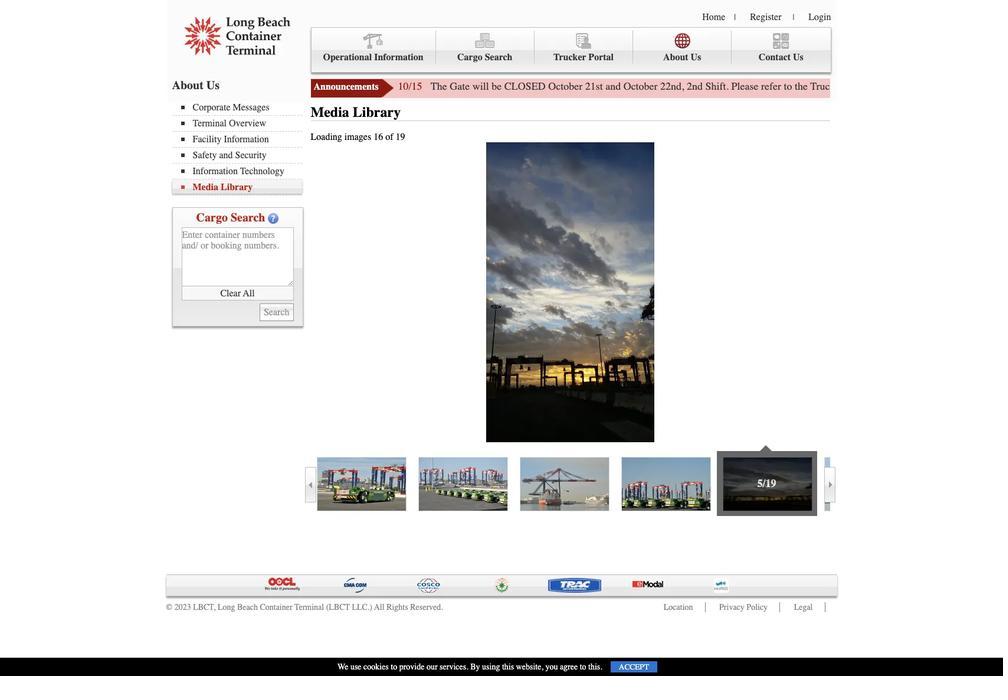 Task type: locate. For each thing, give the bounding box(es) containing it.
0 vertical spatial search
[[485, 52, 513, 63]]

0 vertical spatial cargo search
[[458, 52, 513, 63]]

shift.
[[706, 80, 729, 93]]

terminal down corporate
[[193, 118, 227, 129]]

None submit
[[260, 303, 294, 321]]

1 horizontal spatial to
[[580, 662, 587, 672]]

all
[[243, 288, 255, 298], [374, 602, 385, 612]]

us
[[691, 52, 702, 63], [794, 52, 804, 63], [207, 79, 220, 92]]

cargo up will
[[458, 52, 483, 63]]

security
[[235, 150, 267, 161]]

announcements
[[314, 81, 379, 92]]

0 horizontal spatial about us
[[172, 79, 220, 92]]

library up 16
[[353, 104, 401, 120]]

1 horizontal spatial us
[[691, 52, 702, 63]]

1 vertical spatial search
[[231, 211, 265, 224]]

cargo search down media library link
[[196, 211, 265, 224]]

llc.)
[[352, 602, 373, 612]]

search down media library link
[[231, 211, 265, 224]]

us inside contact us link
[[794, 52, 804, 63]]

operational
[[323, 52, 372, 63]]

cargo search
[[458, 52, 513, 63], [196, 211, 265, 224]]

0 horizontal spatial media
[[193, 182, 218, 192]]

cargo down media library link
[[196, 211, 228, 224]]

| right home link
[[735, 12, 736, 22]]

information up 10/15
[[374, 52, 424, 63]]

10/15 the gate will be closed october 21st and october 22nd, 2nd shift. please refer to the truck gate hours web page for further gate d
[[398, 80, 1004, 93]]

gate right the the
[[450, 80, 470, 93]]

privacy
[[720, 602, 745, 612]]

safety
[[193, 150, 217, 161]]

gate
[[450, 80, 470, 93], [838, 80, 859, 93]]

us inside about us link
[[691, 52, 702, 63]]

please
[[732, 80, 759, 93]]

and right safety
[[219, 150, 233, 161]]

and
[[606, 80, 621, 93], [219, 150, 233, 161]]

the
[[795, 80, 808, 93]]

1 horizontal spatial search
[[485, 52, 513, 63]]

closed
[[505, 80, 546, 93]]

overview
[[229, 118, 266, 129]]

22nd,
[[661, 80, 685, 93]]

media library link
[[181, 182, 302, 192]]

privacy policy
[[720, 602, 768, 612]]

of
[[386, 132, 394, 142]]

all inside clear all button
[[243, 288, 255, 298]]

you
[[546, 662, 558, 672]]

media down safety
[[193, 182, 218, 192]]

information down safety
[[193, 166, 238, 177]]

1 vertical spatial and
[[219, 150, 233, 161]]

0 vertical spatial cargo
[[458, 52, 483, 63]]

information
[[374, 52, 424, 63], [224, 134, 269, 145], [193, 166, 238, 177]]

and right 21st
[[606, 80, 621, 93]]

terminal inside corporate messages terminal overview facility information safety and security information technology media library
[[193, 118, 227, 129]]

cookies
[[364, 662, 389, 672]]

1 horizontal spatial about us
[[664, 52, 702, 63]]

facility
[[193, 134, 222, 145]]

1 gate from the left
[[450, 80, 470, 93]]

1 horizontal spatial gate
[[838, 80, 859, 93]]

0 horizontal spatial gate
[[450, 80, 470, 93]]

facility information link
[[181, 134, 302, 145]]

contact us
[[759, 52, 804, 63]]

1 vertical spatial media
[[193, 182, 218, 192]]

0 horizontal spatial terminal
[[193, 118, 227, 129]]

1 horizontal spatial menu bar
[[311, 27, 832, 73]]

to left provide
[[391, 662, 397, 672]]

rights
[[387, 602, 408, 612]]

about us up corporate
[[172, 79, 220, 92]]

2 | from the left
[[793, 12, 795, 22]]

1 horizontal spatial media
[[311, 104, 349, 120]]

1 vertical spatial cargo
[[196, 211, 228, 224]]

0 horizontal spatial library
[[221, 182, 253, 192]]

home
[[703, 12, 726, 22]]

to left this.
[[580, 662, 587, 672]]

1 vertical spatial terminal
[[295, 602, 324, 612]]

1 horizontal spatial |
[[793, 12, 795, 22]]

trucker
[[554, 52, 587, 63]]

1 horizontal spatial and
[[606, 80, 621, 93]]

container
[[260, 602, 293, 612]]

terminal left (lbct
[[295, 602, 324, 612]]

october left 21st
[[549, 80, 583, 93]]

media up loading at the left
[[311, 104, 349, 120]]

this.
[[589, 662, 603, 672]]

1 horizontal spatial terminal
[[295, 602, 324, 612]]

terminal
[[193, 118, 227, 129], [295, 602, 324, 612]]

to
[[784, 80, 793, 93], [391, 662, 397, 672], [580, 662, 587, 672]]

about us
[[664, 52, 702, 63], [172, 79, 220, 92]]

us for about us link
[[691, 52, 702, 63]]

about us up 22nd,
[[664, 52, 702, 63]]

cargo search up will
[[458, 52, 513, 63]]

(lbct
[[326, 602, 350, 612]]

all right clear
[[243, 288, 255, 298]]

2 vertical spatial information
[[193, 166, 238, 177]]

1 vertical spatial about us
[[172, 79, 220, 92]]

0 horizontal spatial about
[[172, 79, 204, 92]]

1 vertical spatial about
[[172, 79, 204, 92]]

1 | from the left
[[735, 12, 736, 22]]

0 horizontal spatial menu bar
[[172, 101, 308, 195]]

0 vertical spatial and
[[606, 80, 621, 93]]

0 horizontal spatial and
[[219, 150, 233, 161]]

location link
[[664, 602, 694, 612]]

beach
[[237, 602, 258, 612]]

login link
[[809, 12, 832, 22]]

library down information technology link
[[221, 182, 253, 192]]

we use cookies to provide our services. by using this website, you agree to this.
[[338, 662, 603, 672]]

search
[[485, 52, 513, 63], [231, 211, 265, 224]]

contact
[[759, 52, 791, 63]]

1 vertical spatial all
[[374, 602, 385, 612]]

to left the the
[[784, 80, 793, 93]]

1 vertical spatial menu bar
[[172, 101, 308, 195]]

october left 22nd,
[[624, 80, 658, 93]]

2 horizontal spatial us
[[794, 52, 804, 63]]

us right contact
[[794, 52, 804, 63]]

1 horizontal spatial library
[[353, 104, 401, 120]]

gate right truck
[[838, 80, 859, 93]]

|
[[735, 12, 736, 22], [793, 12, 795, 22]]

0 vertical spatial all
[[243, 288, 255, 298]]

search up be
[[485, 52, 513, 63]]

0 horizontal spatial october
[[549, 80, 583, 93]]

about us inside about us link
[[664, 52, 702, 63]]

0 horizontal spatial cargo
[[196, 211, 228, 224]]

cargo search link
[[436, 31, 535, 64]]

about up 22nd,
[[664, 52, 689, 63]]

0 vertical spatial terminal
[[193, 118, 227, 129]]

1 horizontal spatial october
[[624, 80, 658, 93]]

us up 2nd
[[691, 52, 702, 63]]

0 vertical spatial menu bar
[[311, 27, 832, 73]]

1 vertical spatial library
[[221, 182, 253, 192]]

0 horizontal spatial cargo search
[[196, 211, 265, 224]]

1 horizontal spatial all
[[374, 602, 385, 612]]

reserved.
[[410, 602, 443, 612]]

media
[[311, 104, 349, 120], [193, 182, 218, 192]]

information down overview at the left of page
[[224, 134, 269, 145]]

0 horizontal spatial all
[[243, 288, 255, 298]]

register
[[751, 12, 782, 22]]

about
[[664, 52, 689, 63], [172, 79, 204, 92]]

1 horizontal spatial about
[[664, 52, 689, 63]]

menu bar
[[311, 27, 832, 73], [172, 101, 308, 195]]

0 vertical spatial about
[[664, 52, 689, 63]]

accept button
[[611, 661, 658, 673]]

media inside corporate messages terminal overview facility information safety and security information technology media library
[[193, 182, 218, 192]]

about up corporate
[[172, 79, 204, 92]]

10/15
[[398, 80, 422, 93]]

2023
[[175, 602, 191, 612]]

trucker portal
[[554, 52, 614, 63]]

library
[[353, 104, 401, 120], [221, 182, 253, 192]]

use
[[351, 662, 362, 672]]

legal link
[[795, 602, 813, 612]]

all right llc.)
[[374, 602, 385, 612]]

| left login 'link'
[[793, 12, 795, 22]]

us up corporate
[[207, 79, 220, 92]]

0 vertical spatial about us
[[664, 52, 702, 63]]

and inside corporate messages terminal overview facility information safety and security information technology media library
[[219, 150, 233, 161]]

0 vertical spatial media
[[311, 104, 349, 120]]

0 horizontal spatial |
[[735, 12, 736, 22]]

1 horizontal spatial cargo
[[458, 52, 483, 63]]

october
[[549, 80, 583, 93], [624, 80, 658, 93]]



Task type: vqa. For each thing, say whether or not it's contained in the screenshot.
15th,
no



Task type: describe. For each thing, give the bounding box(es) containing it.
about us link
[[634, 31, 732, 64]]

be
[[492, 80, 502, 93]]

long
[[218, 602, 235, 612]]

1 horizontal spatial cargo search
[[458, 52, 513, 63]]

0 horizontal spatial us
[[207, 79, 220, 92]]

operational information
[[323, 52, 424, 63]]

5/19
[[758, 477, 777, 490]]

clear all button
[[182, 286, 294, 301]]

0 horizontal spatial to
[[391, 662, 397, 672]]

provide
[[400, 662, 425, 672]]

2 october from the left
[[624, 80, 658, 93]]

hours
[[861, 80, 887, 93]]

0 horizontal spatial search
[[231, 211, 265, 224]]

will
[[473, 80, 489, 93]]

this
[[502, 662, 514, 672]]

terminal overview link
[[181, 118, 302, 129]]

16
[[374, 132, 383, 142]]

19
[[396, 132, 405, 142]]

services.
[[440, 662, 469, 672]]

trucker portal link
[[535, 31, 634, 64]]

corporate
[[193, 102, 231, 113]]

images
[[345, 132, 371, 142]]

about inside menu bar
[[664, 52, 689, 63]]

2nd
[[687, 80, 703, 93]]

for
[[933, 80, 945, 93]]

technology
[[240, 166, 285, 177]]

lbct,
[[193, 602, 216, 612]]

refer
[[762, 80, 782, 93]]

register link
[[751, 12, 782, 22]]

loading
[[311, 132, 342, 142]]

clear all
[[220, 288, 255, 298]]

Enter container numbers and/ or booking numbers.  text field
[[182, 227, 294, 286]]

our
[[427, 662, 438, 672]]

login
[[809, 12, 832, 22]]

corporate messages link
[[181, 102, 302, 113]]

us for contact us link
[[794, 52, 804, 63]]

21st
[[585, 80, 603, 93]]

0 vertical spatial library
[[353, 104, 401, 120]]

media library
[[311, 104, 401, 120]]

page
[[910, 80, 930, 93]]

menu bar containing operational information
[[311, 27, 832, 73]]

agree
[[560, 662, 578, 672]]

further
[[948, 80, 977, 93]]

2 gate from the left
[[838, 80, 859, 93]]

we
[[338, 662, 349, 672]]

home link
[[703, 12, 726, 22]]

© 2023 lbct, long beach container terminal (lbct llc.) all rights reserved.
[[166, 602, 443, 612]]

policy
[[747, 602, 768, 612]]

gate
[[980, 80, 997, 93]]

truck
[[811, 80, 836, 93]]

loading images 16 of 19
[[311, 132, 405, 142]]

legal
[[795, 602, 813, 612]]

location
[[664, 602, 694, 612]]

menu bar containing corporate messages
[[172, 101, 308, 195]]

by
[[471, 662, 480, 672]]

1 vertical spatial information
[[224, 134, 269, 145]]

clear
[[220, 288, 241, 298]]

using
[[482, 662, 500, 672]]

website,
[[516, 662, 544, 672]]

operational information link
[[311, 31, 436, 64]]

web
[[890, 80, 908, 93]]

privacy policy link
[[720, 602, 768, 612]]

accept
[[619, 662, 649, 671]]

corporate messages terminal overview facility information safety and security information technology media library
[[193, 102, 285, 192]]

safety and security link
[[181, 150, 302, 161]]

contact us link
[[732, 31, 831, 64]]

d
[[1000, 80, 1004, 93]]

©
[[166, 602, 172, 612]]

information technology link
[[181, 166, 302, 177]]

1 october from the left
[[549, 80, 583, 93]]

2 horizontal spatial to
[[784, 80, 793, 93]]

portal
[[589, 52, 614, 63]]

messages
[[233, 102, 270, 113]]

the
[[431, 80, 447, 93]]

library inside corporate messages terminal overview facility information safety and security information technology media library
[[221, 182, 253, 192]]

1 vertical spatial cargo search
[[196, 211, 265, 224]]

0 vertical spatial information
[[374, 52, 424, 63]]



